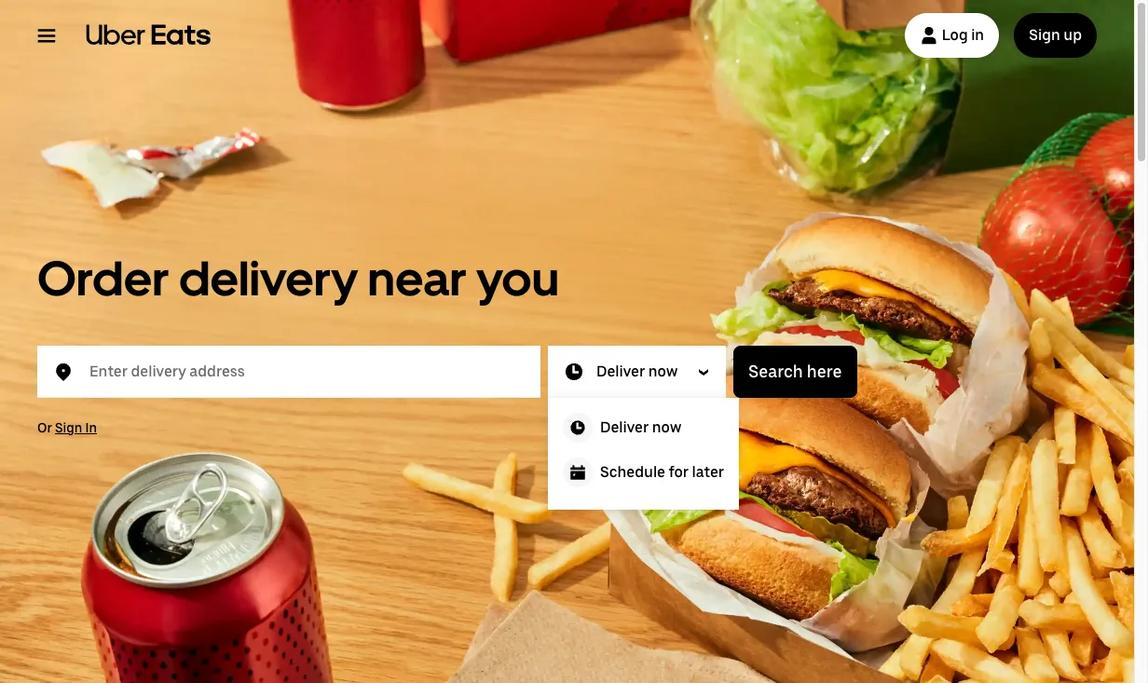 Task type: vqa. For each thing, say whether or not it's contained in the screenshot.
uber
no



Task type: describe. For each thing, give the bounding box(es) containing it.
1 vertical spatial deliver now
[[600, 418, 682, 436]]

order delivery near you
[[37, 248, 559, 307]]

sign in link
[[55, 420, 97, 435]]

later
[[692, 463, 724, 480]]

when image
[[563, 360, 585, 383]]

search
[[749, 361, 803, 381]]

search here button
[[734, 345, 857, 397]]

or
[[37, 420, 52, 435]]

for
[[669, 463, 689, 480]]

here
[[807, 361, 842, 381]]

0 vertical spatial now
[[648, 362, 678, 380]]

0 vertical spatial sign
[[1029, 26, 1060, 44]]

0 horizontal spatial sign
[[55, 420, 82, 435]]

1 vertical spatial now
[[652, 418, 682, 436]]

1 deliver now button from the top
[[548, 345, 726, 397]]

sign up
[[1029, 26, 1082, 44]]

2 deliver now button from the top
[[548, 405, 739, 450]]

uber eats home image
[[86, 24, 211, 47]]

in
[[971, 26, 984, 44]]

1 vertical spatial deliver
[[600, 418, 649, 436]]

near
[[368, 248, 467, 307]]



Task type: locate. For each thing, give the bounding box(es) containing it.
deliver now right when image
[[596, 362, 678, 380]]

you
[[476, 248, 559, 307]]

sign
[[1029, 26, 1060, 44], [55, 420, 82, 435]]

log in
[[942, 26, 984, 44]]

schedule for later link
[[548, 450, 739, 494]]

1 vertical spatial sign
[[55, 420, 82, 435]]

deliver now up schedule for later link in the bottom of the page
[[600, 418, 682, 436]]

up
[[1064, 26, 1082, 44]]

deliver now button
[[548, 345, 726, 397], [548, 405, 739, 450]]

1 horizontal spatial sign
[[1029, 26, 1060, 44]]

0 vertical spatial deliver
[[596, 362, 645, 380]]

deliver now
[[596, 362, 678, 380], [600, 418, 682, 436]]

now right when image
[[648, 362, 678, 380]]

1 vertical spatial deliver now button
[[548, 405, 739, 450]]

delivery
[[179, 248, 358, 307]]

sign left the in
[[55, 420, 82, 435]]

schedule
[[600, 463, 665, 480]]

schedule for later
[[600, 463, 724, 480]]

main navigation menu image
[[37, 26, 56, 45]]

deliver up schedule
[[600, 418, 649, 436]]

deliver right when image
[[596, 362, 645, 380]]

0 vertical spatial deliver now
[[596, 362, 678, 380]]

order
[[37, 248, 169, 307]]

0 vertical spatial deliver now button
[[548, 345, 726, 397]]

log in link
[[905, 13, 999, 58]]

sign left up at the right of page
[[1029, 26, 1060, 44]]

now
[[648, 362, 678, 380], [652, 418, 682, 436]]

deliver
[[596, 362, 645, 380], [600, 418, 649, 436]]

log
[[942, 26, 968, 44]]

or sign in
[[37, 420, 97, 435]]

sign up link
[[1014, 13, 1097, 58]]

now up schedule for later
[[652, 418, 682, 436]]

Enter delivery address text field
[[89, 353, 518, 390]]

in
[[85, 420, 97, 435]]

search here
[[749, 361, 842, 381]]



